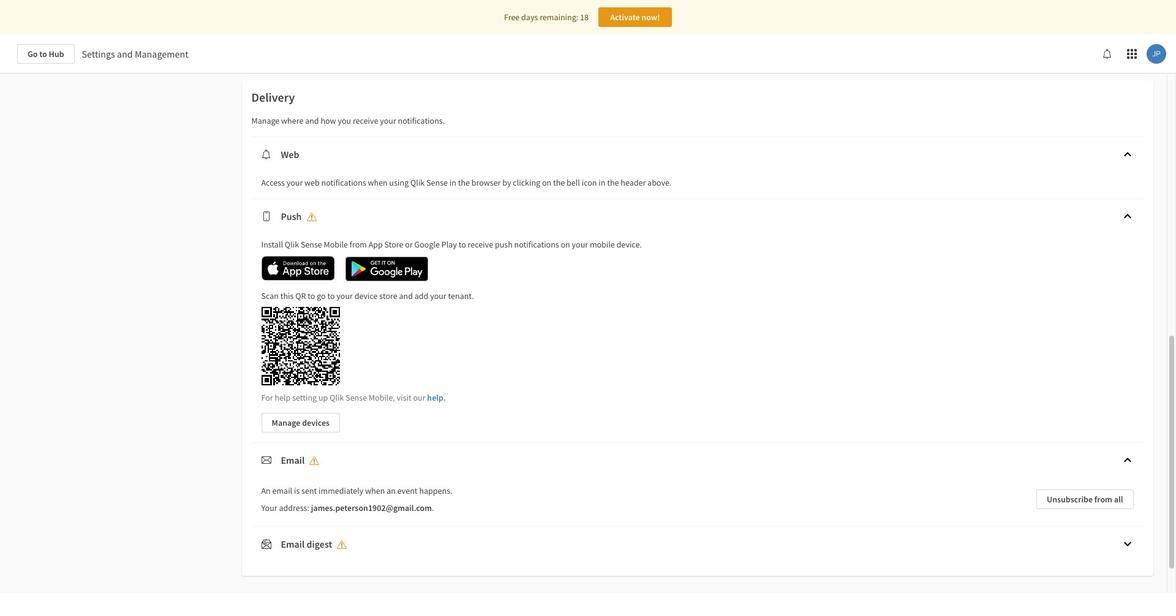 Task type: vqa. For each thing, say whether or not it's contained in the screenshot.
bottom qlik
yes



Task type: locate. For each thing, give the bounding box(es) containing it.
from
[[350, 239, 367, 250], [1095, 494, 1113, 505]]

web
[[281, 148, 299, 161]]

1 in from the left
[[450, 177, 456, 188]]

download qlik sense mobile saas from the apple app store image
[[261, 256, 335, 281]]

go
[[317, 290, 326, 301]]

activate
[[610, 12, 640, 23]]

1 horizontal spatial notifications
[[514, 239, 559, 250]]

and right settings
[[117, 48, 133, 60]]

the
[[458, 177, 470, 188], [553, 177, 565, 188], [607, 177, 619, 188]]

on right clicking
[[542, 177, 552, 188]]

1 horizontal spatial from
[[1095, 494, 1113, 505]]

sense left the mobile
[[301, 239, 322, 250]]

unsubscribe
[[1047, 494, 1093, 505]]

qlik right using
[[411, 177, 425, 188]]

add
[[415, 290, 429, 301]]

1 horizontal spatial receive
[[468, 239, 493, 250]]

sense right using
[[426, 177, 448, 188]]

manage inside button
[[272, 417, 300, 428]]

qlik right install
[[285, 239, 299, 250]]

0 vertical spatial this delivery is paused. go to the top of the page to resume notifications. image
[[307, 212, 316, 222]]

and
[[117, 48, 133, 60], [305, 115, 319, 126], [399, 290, 413, 301]]

unsubscribe from all button
[[1037, 489, 1134, 509]]

this delivery is paused. go to the top of the page to resume notifications. image inside the push dropdown button
[[307, 212, 316, 222]]

2 horizontal spatial the
[[607, 177, 619, 188]]

this delivery is paused. go to the top of the page to resume notifications. image inside email dropdown button
[[310, 456, 319, 465]]

all
[[1114, 494, 1123, 505]]

notifications right web
[[321, 177, 366, 188]]

email digest
[[281, 538, 332, 550]]

icon
[[582, 177, 597, 188]]

1 vertical spatial sense
[[301, 239, 322, 250]]

2 email from the top
[[281, 538, 305, 550]]

unsubscribe from all
[[1047, 494, 1123, 505]]

install
[[261, 239, 283, 250]]

2 vertical spatial and
[[399, 290, 413, 301]]

email
[[281, 454, 305, 466], [281, 538, 305, 550]]

manage for manage devices
[[272, 417, 300, 428]]

0 horizontal spatial from
[[350, 239, 367, 250]]

this delivery is paused. go to the top of the page to resume notifications. image right push
[[307, 212, 316, 222]]

1 vertical spatial and
[[305, 115, 319, 126]]

0 horizontal spatial on
[[542, 177, 552, 188]]

1 vertical spatial from
[[1095, 494, 1113, 505]]

happens.
[[419, 485, 453, 496]]

access
[[261, 177, 285, 188]]

this delivery is paused. go to the top of the page to resume notifications. image for email
[[310, 456, 319, 465]]

notifications.
[[398, 115, 445, 126]]

using
[[389, 177, 409, 188]]

now!
[[642, 12, 660, 23]]

0 horizontal spatial sense
[[301, 239, 322, 250]]

activate now! link
[[599, 7, 672, 27]]

the left browser
[[458, 177, 470, 188]]

2 horizontal spatial qlik
[[411, 177, 425, 188]]

in left browser
[[450, 177, 456, 188]]

in
[[450, 177, 456, 188], [599, 177, 606, 188]]

and left the how at the left of the page
[[305, 115, 319, 126]]

qlik right up on the left bottom
[[330, 392, 344, 403]]

scan
[[261, 290, 279, 301]]

1 vertical spatial when
[[365, 485, 385, 496]]

in right icon
[[599, 177, 606, 188]]

an
[[261, 485, 271, 496]]

1 vertical spatial receive
[[468, 239, 493, 250]]

receive
[[353, 115, 378, 126], [468, 239, 493, 250]]

manage where and how you receive your notifications.
[[252, 115, 445, 126]]

header
[[621, 177, 646, 188]]

google
[[415, 239, 440, 250]]

1 vertical spatial manage
[[272, 417, 300, 428]]

qlik
[[411, 177, 425, 188], [285, 239, 299, 250], [330, 392, 344, 403]]

you
[[338, 115, 351, 126]]

device.
[[617, 239, 642, 250]]

0 vertical spatial email
[[281, 454, 305, 466]]

2 horizontal spatial and
[[399, 290, 413, 301]]

is
[[294, 485, 300, 496]]

email button
[[252, 443, 1144, 477]]

1 vertical spatial email
[[281, 538, 305, 550]]

1 email from the top
[[281, 454, 305, 466]]

this delivery is paused. go to the top of the page to resume notifications. image up the sent
[[310, 456, 319, 465]]

address:
[[279, 502, 309, 513]]

0 vertical spatial on
[[542, 177, 552, 188]]

free days remaining: 18
[[504, 12, 589, 23]]

1 horizontal spatial on
[[561, 239, 570, 250]]

1 vertical spatial this delivery is paused. go to the top of the page to resume notifications. image
[[310, 456, 319, 465]]

email for email digest
[[281, 538, 305, 550]]

when left using
[[368, 177, 388, 188]]

when
[[368, 177, 388, 188], [365, 485, 385, 496]]

receive left push
[[468, 239, 493, 250]]

receive right the you
[[353, 115, 378, 126]]

web button
[[252, 137, 1144, 172]]

manage down help
[[272, 417, 300, 428]]

2 horizontal spatial sense
[[426, 177, 448, 188]]

from left all
[[1095, 494, 1113, 505]]

notifications right push
[[514, 239, 559, 250]]

notifications
[[321, 177, 366, 188], [514, 239, 559, 250]]

1 horizontal spatial qlik
[[330, 392, 344, 403]]

james peterson image
[[1147, 44, 1167, 64]]

from left 'app'
[[350, 239, 367, 250]]

0 vertical spatial when
[[368, 177, 388, 188]]

2 vertical spatial sense
[[346, 392, 367, 403]]

0 vertical spatial manage
[[252, 115, 280, 126]]

get qlik sense mobile saas on the google play store. image
[[340, 251, 435, 287]]

3 the from the left
[[607, 177, 619, 188]]

email digest button
[[252, 527, 1144, 561]]

on
[[542, 177, 552, 188], [561, 239, 570, 250]]

sense left mobile,
[[346, 392, 367, 403]]

manage for manage where and how you receive your notifications.
[[252, 115, 280, 126]]

remaining:
[[540, 12, 579, 23]]

1 horizontal spatial in
[[599, 177, 606, 188]]

manage devices button
[[261, 413, 340, 432]]

0 horizontal spatial and
[[117, 48, 133, 60]]

on left mobile
[[561, 239, 570, 250]]

an email is sent immediately when an event happens. your address: james.peterson1902@gmail.com .
[[261, 485, 453, 513]]

sense
[[426, 177, 448, 188], [301, 239, 322, 250], [346, 392, 367, 403]]

1 horizontal spatial the
[[553, 177, 565, 188]]

0 horizontal spatial the
[[458, 177, 470, 188]]

0 horizontal spatial in
[[450, 177, 456, 188]]

go to hub
[[28, 48, 64, 59]]

1 vertical spatial qlik
[[285, 239, 299, 250]]

1 horizontal spatial and
[[305, 115, 319, 126]]

for
[[261, 392, 273, 403]]

an
[[387, 485, 396, 496]]

the left bell
[[553, 177, 565, 188]]

1 horizontal spatial sense
[[346, 392, 367, 403]]

email
[[272, 485, 292, 496]]

this delivery is paused. go to the top of the page to resume notifications. image
[[337, 539, 347, 549]]

how
[[321, 115, 336, 126]]

and left add
[[399, 290, 413, 301]]

0 vertical spatial notifications
[[321, 177, 366, 188]]

email left the "digest"
[[281, 538, 305, 550]]

manage
[[252, 115, 280, 126], [272, 417, 300, 428]]

help.
[[427, 392, 446, 403]]

our
[[413, 392, 426, 403]]

scan this qr to go to your device store and add your tenant.
[[261, 290, 474, 301]]

manage down delivery
[[252, 115, 280, 126]]

mobile
[[590, 239, 615, 250]]

this delivery is paused. go to the top of the page to resume notifications. image
[[307, 212, 316, 222], [310, 456, 319, 465]]

when left an
[[365, 485, 385, 496]]

immediately
[[319, 485, 364, 496]]

to
[[39, 48, 47, 59], [459, 239, 466, 250], [308, 290, 315, 301], [327, 290, 335, 301]]

event
[[397, 485, 418, 496]]

your
[[380, 115, 396, 126], [287, 177, 303, 188], [572, 239, 588, 250], [337, 290, 353, 301], [430, 290, 446, 301]]

email up the is
[[281, 454, 305, 466]]

0 horizontal spatial receive
[[353, 115, 378, 126]]

the left header
[[607, 177, 619, 188]]

when inside an email is sent immediately when an event happens. your address: james.peterson1902@gmail.com .
[[365, 485, 385, 496]]



Task type: describe. For each thing, give the bounding box(es) containing it.
your right add
[[430, 290, 446, 301]]

0 vertical spatial qlik
[[411, 177, 425, 188]]

store
[[385, 239, 403, 250]]

mobile,
[[369, 392, 395, 403]]

management
[[135, 48, 188, 60]]

your left device
[[337, 290, 353, 301]]

settings
[[82, 48, 115, 60]]

store
[[379, 290, 397, 301]]

2 vertical spatial qlik
[[330, 392, 344, 403]]

1 vertical spatial on
[[561, 239, 570, 250]]

digest
[[307, 538, 332, 550]]

this
[[280, 290, 294, 301]]

go to hub link
[[17, 44, 74, 64]]

0 horizontal spatial notifications
[[321, 177, 366, 188]]

clicking
[[513, 177, 541, 188]]

help
[[275, 392, 291, 403]]

2 the from the left
[[553, 177, 565, 188]]

0 vertical spatial sense
[[426, 177, 448, 188]]

your
[[261, 502, 277, 513]]

mobile
[[324, 239, 348, 250]]

hub
[[49, 48, 64, 59]]

18
[[580, 12, 589, 23]]

0 vertical spatial receive
[[353, 115, 378, 126]]

.
[[432, 502, 434, 513]]

browser
[[472, 177, 501, 188]]

0 vertical spatial from
[[350, 239, 367, 250]]

delivery
[[252, 89, 295, 105]]

from inside button
[[1095, 494, 1113, 505]]

email for email
[[281, 454, 305, 466]]

help. link
[[427, 392, 446, 403]]

tenant.
[[448, 290, 474, 301]]

qr
[[295, 290, 306, 301]]

activate now!
[[610, 12, 660, 23]]

device
[[355, 290, 378, 301]]

0 vertical spatial and
[[117, 48, 133, 60]]

settings and management
[[82, 48, 188, 60]]

visit
[[397, 392, 412, 403]]

1 vertical spatial notifications
[[514, 239, 559, 250]]

or
[[405, 239, 413, 250]]

by
[[503, 177, 511, 188]]

push
[[281, 210, 302, 222]]

app
[[369, 239, 383, 250]]

0 horizontal spatial qlik
[[285, 239, 299, 250]]

your left mobile
[[572, 239, 588, 250]]

access your web notifications when using qlik sense in the browser by clicking on the bell icon in the header above.
[[261, 177, 672, 188]]

setting
[[292, 392, 317, 403]]

james.peterson1902@gmail.com
[[311, 502, 432, 513]]

your left "notifications."
[[380, 115, 396, 126]]

install qlik sense mobile from app store or google play to receive push notifications on your mobile device.
[[261, 239, 642, 250]]

push
[[495, 239, 513, 250]]

up
[[319, 392, 328, 403]]

this delivery is paused. go to the top of the page to resume notifications. image for push
[[307, 212, 316, 222]]

go
[[28, 48, 38, 59]]

web
[[305, 177, 320, 188]]

2 in from the left
[[599, 177, 606, 188]]

manage devices
[[272, 417, 330, 428]]

days
[[521, 12, 538, 23]]

1 the from the left
[[458, 177, 470, 188]]

for help setting up qlik sense mobile, visit our help.
[[261, 392, 446, 403]]

play
[[442, 239, 457, 250]]

sent
[[302, 485, 317, 496]]

where
[[281, 115, 303, 126]]

bell
[[567, 177, 580, 188]]

above.
[[648, 177, 672, 188]]

push button
[[252, 199, 1144, 233]]

free
[[504, 12, 520, 23]]

devices
[[302, 417, 330, 428]]

your left web
[[287, 177, 303, 188]]



